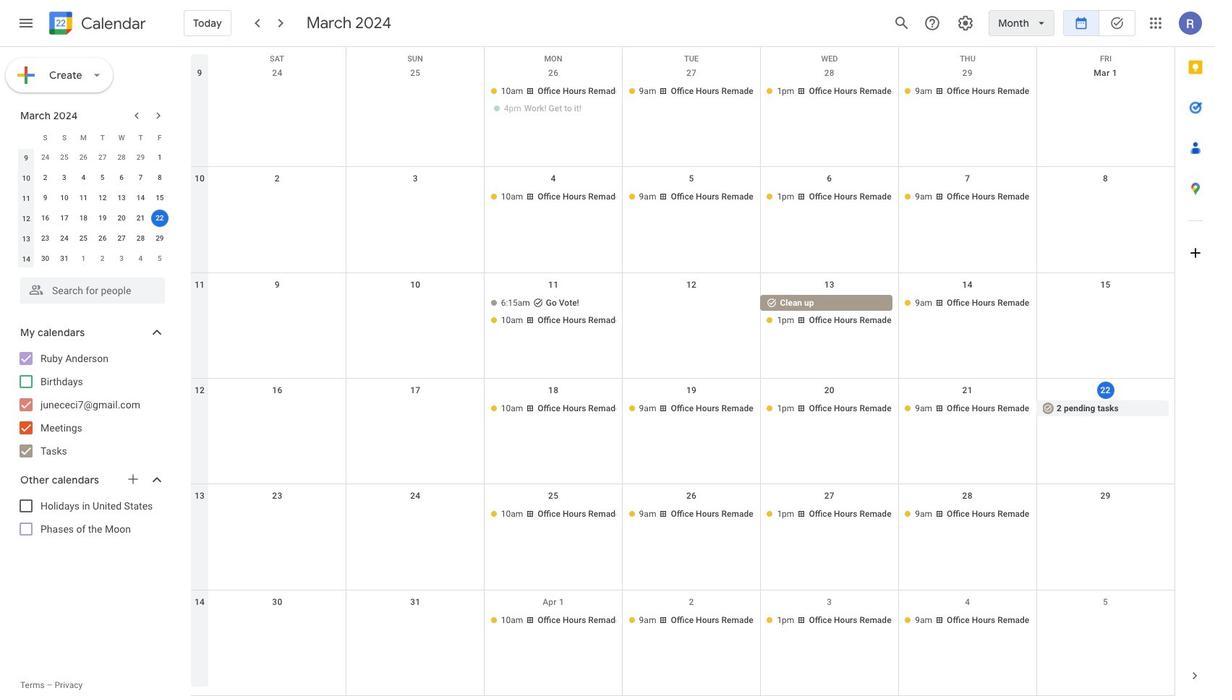 Task type: vqa. For each thing, say whether or not it's contained in the screenshot.
the March 2024 GRID
yes



Task type: describe. For each thing, give the bounding box(es) containing it.
11 element
[[75, 190, 92, 207]]

28 element
[[132, 230, 149, 248]]

30 element
[[37, 250, 54, 268]]

april 5 element
[[151, 250, 168, 268]]

15 element
[[151, 190, 168, 207]]

1 element
[[151, 149, 168, 166]]

3 element
[[56, 169, 73, 187]]

heading inside calendar element
[[78, 15, 146, 32]]

26 element
[[94, 230, 111, 248]]

cell inside row group
[[150, 208, 169, 229]]

8 element
[[151, 169, 168, 187]]

5 element
[[94, 169, 111, 187]]

29 element
[[151, 230, 168, 248]]

6 element
[[113, 169, 130, 187]]

13 element
[[113, 190, 130, 207]]

21 element
[[132, 210, 149, 227]]

19 element
[[94, 210, 111, 227]]

main drawer image
[[17, 14, 35, 32]]

20 element
[[113, 210, 130, 227]]

Search for people text field
[[29, 278, 156, 304]]

april 2 element
[[94, 250, 111, 268]]



Task type: locate. For each thing, give the bounding box(es) containing it.
heading
[[78, 15, 146, 32]]

31 element
[[56, 250, 73, 268]]

april 4 element
[[132, 250, 149, 268]]

march 2024 grid
[[14, 127, 169, 269]]

2 element
[[37, 169, 54, 187]]

None search field
[[0, 272, 179, 304]]

grid
[[191, 47, 1175, 697]]

tab list
[[1176, 47, 1216, 656]]

add other calendars image
[[126, 473, 140, 487]]

calendar element
[[46, 9, 146, 41]]

february 28 element
[[113, 149, 130, 166]]

april 3 element
[[113, 250, 130, 268]]

27 element
[[113, 230, 130, 248]]

february 29 element
[[132, 149, 149, 166]]

april 1 element
[[75, 250, 92, 268]]

other calendars list
[[3, 495, 179, 541]]

february 25 element
[[56, 149, 73, 166]]

25 element
[[75, 230, 92, 248]]

18 element
[[75, 210, 92, 227]]

4 element
[[75, 169, 92, 187]]

22, today element
[[151, 210, 168, 227]]

row group
[[17, 148, 169, 269]]

my calendars list
[[3, 347, 179, 463]]

9 element
[[37, 190, 54, 207]]

14 element
[[132, 190, 149, 207]]

12 element
[[94, 190, 111, 207]]

24 element
[[56, 230, 73, 248]]

7 element
[[132, 169, 149, 187]]

17 element
[[56, 210, 73, 227]]

10 element
[[56, 190, 73, 207]]

cell
[[208, 83, 347, 118], [347, 83, 485, 118], [485, 83, 623, 118], [1037, 83, 1175, 118], [208, 189, 347, 206], [347, 189, 485, 206], [1037, 189, 1175, 206], [150, 208, 169, 229], [208, 295, 347, 330], [347, 295, 485, 330], [485, 295, 623, 330], [623, 295, 761, 330], [761, 295, 899, 330], [1037, 295, 1175, 330], [208, 401, 347, 418], [347, 401, 485, 418], [208, 507, 347, 524], [347, 507, 485, 524], [1037, 507, 1175, 524], [208, 613, 347, 630], [347, 613, 485, 630], [1037, 613, 1175, 630]]

column header inside march 2024 grid
[[17, 127, 36, 148]]

16 element
[[37, 210, 54, 227]]

february 27 element
[[94, 149, 111, 166]]

23 element
[[37, 230, 54, 248]]

row group inside march 2024 grid
[[17, 148, 169, 269]]

february 24 element
[[37, 149, 54, 166]]

row
[[191, 47, 1175, 69], [191, 62, 1175, 167], [17, 127, 169, 148], [17, 148, 169, 168], [191, 167, 1175, 273], [17, 168, 169, 188], [17, 188, 169, 208], [17, 208, 169, 229], [17, 229, 169, 249], [17, 249, 169, 269], [191, 273, 1175, 379], [191, 379, 1175, 485], [191, 485, 1175, 591], [191, 591, 1175, 697]]

february 26 element
[[75, 149, 92, 166]]

column header
[[17, 127, 36, 148]]

settings menu image
[[958, 14, 975, 32]]



